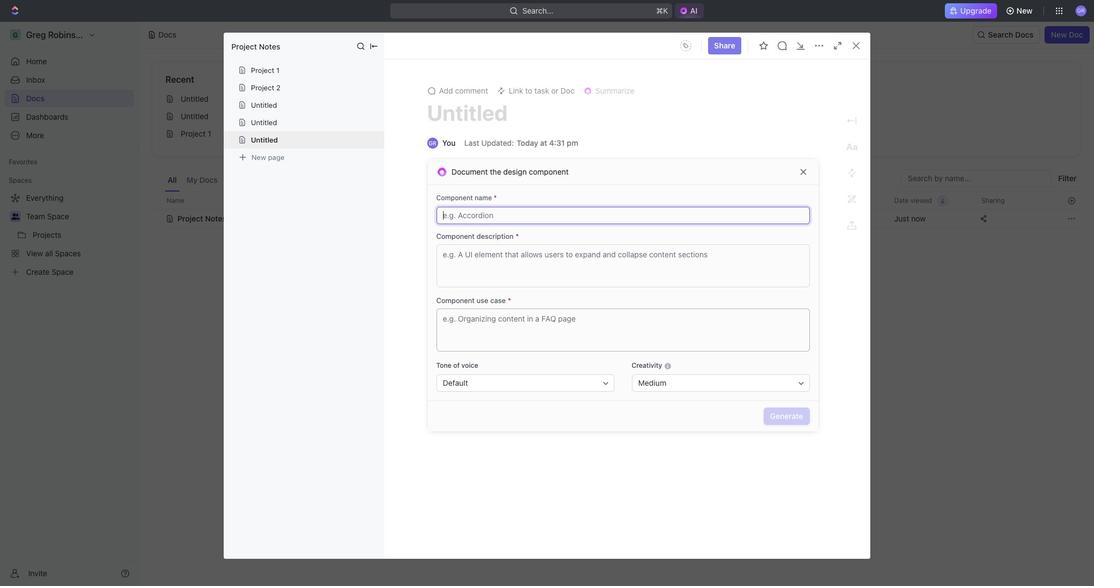 Task type: locate. For each thing, give the bounding box(es) containing it.
share
[[715, 41, 736, 50]]

new
[[1017, 6, 1033, 15], [1052, 30, 1068, 39], [252, 153, 266, 162]]

2 date from the left
[[895, 196, 909, 205]]

1 horizontal spatial date
[[895, 196, 909, 205]]

use
[[477, 296, 489, 305]]

* right description
[[516, 232, 519, 241]]

you
[[443, 138, 456, 148]]

default
[[443, 379, 469, 388]]

team space
[[26, 212, 69, 221]]

1 up my docs
[[208, 129, 211, 138]]

component left name at the left top
[[437, 194, 473, 202]]

docs inside docs link
[[26, 94, 44, 103]]

new doc
[[1052, 30, 1084, 39]]

comment
[[455, 86, 489, 95]]

table containing project notes
[[152, 192, 1082, 230]]

tab list
[[165, 170, 426, 192]]

gr up the 'new doc' on the top of the page
[[1078, 7, 1086, 14]]

project 1
[[251, 66, 280, 75], [181, 129, 211, 138]]

2 vertical spatial component
[[437, 296, 475, 305]]

row containing name
[[152, 192, 1082, 210]]

search docs
[[989, 30, 1034, 39]]

1 horizontal spatial new
[[1017, 6, 1033, 15]]

or
[[552, 86, 559, 95]]

1 horizontal spatial project notes
[[232, 42, 281, 51]]

pm
[[567, 138, 579, 148]]

1 row from the top
[[152, 192, 1082, 210]]

1 vertical spatial doc
[[561, 86, 575, 95]]

home
[[26, 57, 47, 66]]

untitled link up the project 1 link
[[161, 90, 447, 108]]

1 horizontal spatial gr
[[1078, 7, 1086, 14]]

1 vertical spatial gr
[[429, 140, 437, 147]]

untitled
[[181, 94, 209, 104], [427, 100, 508, 125], [251, 101, 277, 109], [181, 112, 209, 121], [251, 118, 277, 127], [251, 136, 278, 144]]

0 vertical spatial project notes
[[232, 42, 281, 51]]

untitled link
[[161, 90, 447, 108], [161, 108, 447, 125]]

2 horizontal spatial *
[[516, 232, 519, 241]]

date viewed
[[895, 196, 933, 205]]

table
[[152, 192, 1082, 230]]

2 row from the top
[[152, 208, 1082, 230]]

project inside button
[[178, 214, 203, 223]]

1 vertical spatial notes
[[205, 214, 227, 223]]

docs inside search docs button
[[1016, 30, 1034, 39]]

0 horizontal spatial project 1
[[181, 129, 211, 138]]

2 vertical spatial new
[[252, 153, 266, 162]]

new up search docs at top
[[1017, 6, 1033, 15]]

row up 'projects'
[[152, 192, 1082, 210]]

3 component from the top
[[437, 296, 475, 305]]

your favorited docs will show here.
[[563, 138, 671, 146]]

project
[[232, 42, 257, 51], [251, 66, 275, 75], [251, 83, 275, 92], [181, 129, 206, 138], [178, 214, 203, 223]]

upgrade link
[[946, 3, 998, 19]]

case
[[491, 296, 506, 305]]

date
[[808, 196, 822, 205], [895, 196, 909, 205]]

0 horizontal spatial *
[[494, 194, 497, 202]]

1
[[276, 66, 280, 75], [208, 129, 211, 138]]

1 vertical spatial new
[[1052, 30, 1068, 39]]

0 vertical spatial notes
[[259, 42, 281, 51]]

date up '23'
[[808, 196, 822, 205]]

2 horizontal spatial new
[[1052, 30, 1068, 39]]

viewed
[[911, 196, 933, 205]]

project notes down name
[[178, 214, 227, 223]]

1 vertical spatial component
[[437, 232, 475, 241]]

e.g. Organizing content in a FAQ page text field
[[437, 309, 810, 352]]

date inside button
[[808, 196, 822, 205]]

date updated button
[[801, 192, 856, 209]]

search
[[989, 30, 1014, 39]]

doc right or
[[561, 86, 575, 95]]

gr inside dropdown button
[[1078, 7, 1086, 14]]

1 vertical spatial project notes
[[178, 214, 227, 223]]

medium
[[639, 379, 667, 388]]

project 1 up project 2
[[251, 66, 280, 75]]

component for component description
[[437, 232, 475, 241]]

0 horizontal spatial date
[[808, 196, 822, 205]]

notes down my docs 'button'
[[205, 214, 227, 223]]

project 1 up the 'my'
[[181, 129, 211, 138]]

0 vertical spatial project 1
[[251, 66, 280, 75]]

0 vertical spatial component
[[437, 194, 473, 202]]

0 vertical spatial gr
[[1078, 7, 1086, 14]]

notes inside project notes button
[[205, 214, 227, 223]]

doc inside dropdown button
[[561, 86, 575, 95]]

component name *
[[437, 194, 497, 202]]

1 vertical spatial project 1
[[181, 129, 211, 138]]

notes up project 2
[[259, 42, 281, 51]]

2
[[276, 83, 281, 92]]

new for new page
[[252, 153, 266, 162]]

1 date from the left
[[808, 196, 822, 205]]

name
[[475, 194, 492, 202]]

0 horizontal spatial 1
[[208, 129, 211, 138]]

* right name at the left top
[[494, 194, 497, 202]]

new left page
[[252, 153, 266, 162]]

column header
[[152, 192, 164, 210]]

gr left 'you'
[[429, 140, 437, 147]]

date for date viewed
[[895, 196, 909, 205]]

1 up 2
[[276, 66, 280, 75]]

0 horizontal spatial doc
[[561, 86, 575, 95]]

projects
[[583, 214, 612, 223]]

date up the just
[[895, 196, 909, 205]]

inbox
[[26, 75, 45, 84]]

doc
[[1070, 30, 1084, 39], [561, 86, 575, 95]]

row down location
[[152, 208, 1082, 230]]

Search by name... text field
[[909, 171, 1046, 187]]

medium button
[[632, 375, 810, 392]]

untitled link down 2
[[161, 108, 447, 125]]

1 horizontal spatial 1
[[276, 66, 280, 75]]

ai button
[[676, 3, 705, 19]]

2 vertical spatial *
[[508, 296, 511, 305]]

medium button
[[632, 375, 810, 392]]

project notes inside button
[[178, 214, 227, 223]]

0 vertical spatial doc
[[1070, 30, 1084, 39]]

component left description
[[437, 232, 475, 241]]

last
[[465, 138, 480, 148]]

notes
[[259, 42, 281, 51], [205, 214, 227, 223]]

docs left will
[[608, 138, 624, 146]]

1 vertical spatial *
[[516, 232, 519, 241]]

new right search docs at top
[[1052, 30, 1068, 39]]

-
[[682, 214, 685, 223]]

doc down gr dropdown button
[[1070, 30, 1084, 39]]

0 horizontal spatial gr
[[429, 140, 437, 147]]

docs right "search"
[[1016, 30, 1034, 39]]

component left use
[[437, 296, 475, 305]]

1 horizontal spatial *
[[508, 296, 511, 305]]

new page
[[252, 153, 285, 162]]

docs down inbox at the top left of page
[[26, 94, 44, 103]]

date updated
[[808, 196, 850, 205]]

design
[[504, 167, 527, 176]]

just now
[[895, 214, 927, 223]]

link to task or doc
[[509, 86, 575, 95]]

today
[[517, 138, 539, 148]]

cell
[[152, 209, 164, 229]]

default button
[[437, 375, 615, 392]]

0 horizontal spatial project notes
[[178, 214, 227, 223]]

your
[[563, 138, 577, 146]]

project notes
[[232, 42, 281, 51], [178, 214, 227, 223]]

recent
[[166, 75, 194, 84]]

2 component from the top
[[437, 232, 475, 241]]

project notes up project 2
[[232, 42, 281, 51]]

link
[[509, 86, 524, 95]]

just
[[895, 214, 910, 223]]

date inside 'button'
[[895, 196, 909, 205]]

row
[[152, 192, 1082, 210], [152, 208, 1082, 230]]

1 component from the top
[[437, 194, 473, 202]]

add comment
[[439, 86, 489, 95]]

1 horizontal spatial doc
[[1070, 30, 1084, 39]]

component for component name
[[437, 194, 473, 202]]

docs right the 'my'
[[200, 175, 218, 185]]

* right case
[[508, 296, 511, 305]]

last updated: today at 4:31 pm
[[465, 138, 579, 148]]

inbox link
[[4, 71, 134, 89]]

4:31
[[550, 138, 565, 148]]

0 horizontal spatial notes
[[205, 214, 227, 223]]

dropdown menu image
[[678, 37, 695, 54]]

0 vertical spatial new
[[1017, 6, 1033, 15]]

name
[[167, 196, 185, 205]]

0 horizontal spatial new
[[252, 153, 266, 162]]

gr
[[1078, 7, 1086, 14], [429, 140, 437, 147]]

0 vertical spatial *
[[494, 194, 497, 202]]

docs
[[159, 30, 177, 39], [1016, 30, 1034, 39], [26, 94, 44, 103], [608, 138, 624, 146], [200, 175, 218, 185]]



Task type: describe. For each thing, give the bounding box(es) containing it.
show
[[637, 138, 653, 146]]

cell inside row
[[152, 209, 164, 229]]

docs link
[[4, 90, 134, 107]]

no favorited docs image
[[595, 94, 639, 138]]

invite
[[28, 569, 47, 578]]

updated:
[[482, 138, 514, 148]]

sidebar navigation
[[0, 22, 139, 587]]

date for date updated
[[808, 196, 822, 205]]

generate button
[[764, 408, 810, 425]]

to
[[526, 86, 533, 95]]

now
[[912, 214, 927, 223]]

will
[[625, 138, 635, 146]]

component
[[529, 167, 569, 176]]

all
[[168, 175, 177, 185]]

new button
[[1002, 2, 1040, 20]]

23 mins ago
[[808, 214, 851, 223]]

* for component name *
[[494, 194, 497, 202]]

1 vertical spatial 1
[[208, 129, 211, 138]]

1 horizontal spatial notes
[[259, 42, 281, 51]]

gr button
[[1073, 2, 1091, 20]]

1 untitled link from the top
[[161, 90, 447, 108]]

search docs button
[[974, 26, 1041, 44]]

1 horizontal spatial project 1
[[251, 66, 280, 75]]

summarize
[[596, 86, 635, 95]]

page
[[268, 153, 285, 162]]

search...
[[523, 6, 554, 15]]

new for new doc
[[1052, 30, 1068, 39]]

dashboards
[[26, 112, 68, 121]]

favorites
[[9, 158, 37, 166]]

my
[[187, 175, 198, 185]]

project 1 link
[[161, 125, 447, 143]]

23
[[808, 214, 817, 223]]

project notes button
[[166, 208, 559, 230]]

at
[[541, 138, 548, 148]]

ai
[[691, 6, 698, 15]]

* for component description *
[[516, 232, 519, 241]]

updated
[[824, 196, 850, 205]]

description
[[477, 232, 514, 241]]

summarize button
[[579, 83, 639, 99]]

document the design component
[[452, 167, 569, 176]]

sharing
[[982, 196, 1006, 205]]

task
[[535, 86, 550, 95]]

doc inside button
[[1070, 30, 1084, 39]]

tags
[[682, 196, 696, 205]]

dashboards link
[[4, 108, 134, 126]]

date viewed button
[[889, 192, 949, 209]]

spaces
[[9, 177, 32, 185]]

docs inside my docs 'button'
[[200, 175, 218, 185]]

docs up the recent
[[159, 30, 177, 39]]

add
[[439, 86, 453, 95]]

creativity
[[632, 362, 664, 370]]

e.g. Accordion text field
[[443, 208, 804, 224]]

row containing project notes
[[152, 208, 1082, 230]]

new doc button
[[1045, 26, 1091, 44]]

generate
[[771, 412, 804, 421]]

ago
[[838, 214, 851, 223]]

location
[[573, 196, 599, 205]]

⌘k
[[657, 6, 668, 15]]

here.
[[655, 138, 671, 146]]

my docs button
[[184, 170, 221, 192]]

voice
[[462, 362, 479, 370]]

tone of voice
[[437, 362, 479, 370]]

mins
[[819, 214, 836, 223]]

component use case *
[[437, 296, 511, 305]]

upgrade
[[961, 6, 992, 15]]

tab list containing all
[[165, 170, 426, 192]]

0 vertical spatial 1
[[276, 66, 280, 75]]

the
[[490, 167, 502, 176]]

favorites button
[[4, 156, 42, 169]]

tone
[[437, 362, 452, 370]]

team space link
[[26, 208, 132, 226]]

all button
[[165, 170, 180, 192]]

link to task or doc button
[[493, 83, 579, 99]]

component for component use case
[[437, 296, 475, 305]]

component description *
[[437, 232, 519, 241]]

project 2
[[251, 83, 281, 92]]

of
[[454, 362, 460, 370]]

2 untitled link from the top
[[161, 108, 447, 125]]

user group image
[[11, 214, 19, 220]]

e.g. A UI element that allows users to expand and collapse content sections text field
[[437, 245, 810, 288]]

new for new
[[1017, 6, 1033, 15]]

favorited
[[579, 138, 606, 146]]

default button
[[437, 375, 615, 392]]

my docs
[[187, 175, 218, 185]]

document
[[452, 167, 488, 176]]



Task type: vqa. For each thing, say whether or not it's contained in the screenshot.
tree
no



